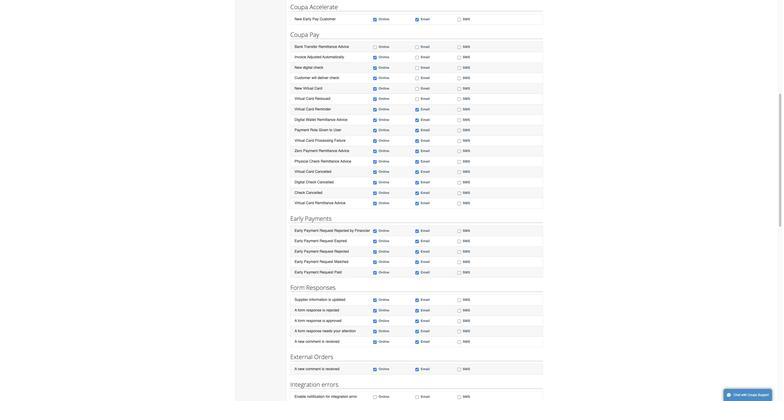 Task type: locate. For each thing, give the bounding box(es) containing it.
response
[[307, 308, 322, 312], [307, 318, 322, 323], [307, 329, 322, 333]]

invoice
[[295, 55, 307, 59]]

1 vertical spatial cancelled
[[318, 180, 334, 184]]

bank transfer remittance advice
[[295, 44, 349, 49]]

remittance
[[319, 44, 338, 49], [317, 117, 336, 122], [319, 149, 338, 153], [321, 159, 340, 163], [315, 201, 334, 205]]

12 email from the top
[[421, 149, 430, 153]]

wallet
[[306, 117, 316, 122]]

new early pay customer
[[295, 17, 336, 21]]

payment up early payment request rejected
[[304, 239, 319, 243]]

digital up the check cancelled
[[295, 180, 305, 184]]

payment down early payment request matched
[[304, 270, 319, 274]]

comment down external orders
[[306, 367, 321, 371]]

payment up 'early payment request paid'
[[304, 260, 319, 264]]

27 online from the top
[[379, 340, 390, 344]]

received
[[326, 339, 340, 344], [326, 367, 340, 371]]

a new comment is received down external orders
[[295, 367, 340, 371]]

chat with coupa support
[[734, 393, 770, 397]]

early for early payment request rejected by financier
[[295, 228, 303, 233]]

request down early payment request rejected
[[320, 260, 334, 264]]

1 vertical spatial new
[[298, 367, 305, 371]]

chat
[[734, 393, 741, 397]]

0 vertical spatial response
[[307, 308, 322, 312]]

is left updated
[[329, 298, 331, 302]]

virtual up zero
[[295, 138, 305, 142]]

26 email from the top
[[421, 329, 430, 333]]

new down external
[[298, 367, 305, 371]]

virtual down the check cancelled
[[295, 201, 305, 205]]

1 vertical spatial received
[[326, 367, 340, 371]]

sms
[[463, 17, 471, 21], [463, 45, 471, 49], [463, 55, 471, 59], [463, 66, 471, 70], [463, 76, 471, 80], [463, 86, 471, 90], [463, 97, 471, 101], [463, 107, 471, 111], [463, 118, 471, 122], [463, 128, 471, 132], [463, 139, 471, 142], [463, 149, 471, 153], [463, 159, 471, 163], [463, 170, 471, 174], [463, 180, 471, 184], [463, 191, 471, 195], [463, 201, 471, 205], [463, 229, 471, 233], [463, 239, 471, 243], [463, 249, 471, 253], [463, 260, 471, 264], [463, 270, 471, 274], [463, 298, 471, 302], [463, 308, 471, 312], [463, 319, 471, 323], [463, 329, 471, 333], [463, 340, 471, 344], [463, 367, 471, 371], [463, 395, 471, 399]]

digital
[[295, 117, 305, 122], [295, 180, 305, 184]]

enable
[[295, 394, 306, 399]]

0 vertical spatial form
[[298, 308, 306, 312]]

virtual card cancelled
[[295, 170, 332, 174]]

2 received from the top
[[326, 367, 340, 371]]

check right deliver
[[330, 76, 340, 80]]

request down early payment request matched
[[320, 270, 334, 274]]

response up a form response is approved
[[307, 308, 322, 312]]

response for rejected
[[307, 308, 322, 312]]

request up early payment request matched
[[320, 249, 334, 253]]

2 response from the top
[[307, 318, 322, 323]]

advice for digital wallet remittance advice
[[337, 117, 348, 122]]

online
[[379, 17, 390, 21], [379, 45, 390, 49], [379, 55, 390, 59], [379, 66, 390, 70], [379, 76, 390, 80], [379, 86, 390, 90], [379, 97, 390, 101], [379, 107, 390, 111], [379, 118, 390, 122], [379, 128, 390, 132], [379, 139, 390, 142], [379, 149, 390, 153], [379, 159, 390, 163], [379, 170, 390, 174], [379, 180, 390, 184], [379, 191, 390, 195], [379, 201, 390, 205], [379, 229, 390, 233], [379, 239, 390, 243], [379, 249, 390, 253], [379, 260, 390, 264], [379, 270, 390, 274], [379, 298, 390, 302], [379, 308, 390, 312], [379, 319, 390, 323], [379, 329, 390, 333], [379, 340, 390, 344], [379, 367, 390, 371], [379, 395, 390, 399]]

a new comment is received
[[295, 339, 340, 344], [295, 367, 340, 371]]

new for new digital check
[[295, 65, 302, 70]]

payment down early payment request expired
[[304, 249, 319, 253]]

early for early payment request rejected
[[295, 249, 303, 253]]

information
[[309, 298, 328, 302]]

transfer
[[304, 44, 318, 49]]

remittance up payments
[[315, 201, 334, 205]]

14 email from the top
[[421, 170, 430, 174]]

bank
[[295, 44, 303, 49]]

0 vertical spatial digital
[[295, 117, 305, 122]]

3 form from the top
[[298, 329, 306, 333]]

virtual for virtual card cancelled
[[295, 170, 305, 174]]

form down a form response is rejected
[[298, 318, 306, 323]]

1 sms from the top
[[463, 17, 471, 21]]

10 email from the top
[[421, 128, 430, 132]]

response down a form response is rejected
[[307, 318, 322, 323]]

1 vertical spatial customer
[[295, 76, 311, 80]]

0 horizontal spatial check
[[314, 65, 324, 70]]

0 vertical spatial customer
[[320, 17, 336, 21]]

virtual down the new virtual card
[[295, 97, 305, 101]]

1 response from the top
[[307, 308, 322, 312]]

new
[[295, 17, 302, 21], [295, 65, 302, 70], [295, 86, 302, 90]]

27 email from the top
[[421, 340, 430, 344]]

zero payment remittance advice
[[295, 149, 350, 153]]

request for early payment request rejected by financier
[[320, 228, 334, 233]]

0 vertical spatial check
[[314, 65, 324, 70]]

2 request from the top
[[320, 239, 334, 243]]

2 vertical spatial new
[[295, 86, 302, 90]]

1 vertical spatial check
[[330, 76, 340, 80]]

2 new from the top
[[298, 367, 305, 371]]

received down orders on the bottom left of page
[[326, 367, 340, 371]]

2 a from the top
[[295, 318, 297, 323]]

enable notification for integration error
[[295, 394, 357, 399]]

2 digital from the top
[[295, 180, 305, 184]]

new up virtual card reissued
[[295, 86, 302, 90]]

response down a form response is approved
[[307, 329, 322, 333]]

0 vertical spatial rejected
[[335, 228, 349, 233]]

7 sms from the top
[[463, 97, 471, 101]]

form down supplier
[[298, 308, 306, 312]]

is down orders on the bottom left of page
[[322, 367, 325, 371]]

card for reminder
[[306, 107, 314, 111]]

15 online from the top
[[379, 180, 390, 184]]

customer left will
[[295, 76, 311, 80]]

remittance down the zero payment remittance advice
[[321, 159, 340, 163]]

card down the check cancelled
[[306, 201, 314, 205]]

payment right zero
[[303, 149, 318, 153]]

customer down the accelerate
[[320, 17, 336, 21]]

check
[[310, 159, 320, 163], [306, 180, 317, 184], [295, 190, 305, 195]]

payment
[[295, 128, 309, 132], [303, 149, 318, 153], [304, 228, 319, 233], [304, 239, 319, 243], [304, 249, 319, 253], [304, 260, 319, 264], [304, 270, 319, 274]]

cancelled down physical check remittance advice
[[315, 170, 332, 174]]

2 rejected from the top
[[335, 249, 349, 253]]

coupa for coupa pay
[[291, 30, 308, 39]]

is
[[329, 298, 331, 302], [323, 308, 325, 312], [323, 318, 325, 323], [322, 339, 325, 344], [322, 367, 325, 371]]

early payment request paid
[[295, 270, 342, 274]]

cancelled down virtual card cancelled
[[318, 180, 334, 184]]

payment for early payment request expired
[[304, 239, 319, 243]]

card
[[315, 86, 323, 90], [306, 97, 314, 101], [306, 107, 314, 111], [306, 138, 314, 142], [306, 170, 314, 174], [306, 201, 314, 205]]

2 sms from the top
[[463, 45, 471, 49]]

21 email from the top
[[421, 260, 430, 264]]

early payment request matched
[[295, 260, 349, 264]]

request for early payment request rejected
[[320, 249, 334, 253]]

0 vertical spatial cancelled
[[315, 170, 332, 174]]

2 new from the top
[[295, 65, 302, 70]]

1 vertical spatial rejected
[[335, 249, 349, 253]]

digital check cancelled
[[295, 180, 334, 184]]

2 vertical spatial coupa
[[749, 393, 758, 397]]

4 sms from the top
[[463, 66, 471, 70]]

1 online from the top
[[379, 17, 390, 21]]

1 vertical spatial response
[[307, 318, 322, 323]]

cancelled down digital check cancelled
[[306, 190, 323, 195]]

23 online from the top
[[379, 298, 390, 302]]

1 vertical spatial a new comment is received
[[295, 367, 340, 371]]

a
[[295, 308, 297, 312], [295, 318, 297, 323], [295, 329, 297, 333], [295, 339, 297, 344], [295, 367, 297, 371]]

early up 'early payment request paid'
[[295, 260, 303, 264]]

23 email from the top
[[421, 298, 430, 302]]

24 sms from the top
[[463, 308, 471, 312]]

for
[[326, 394, 330, 399]]

19 sms from the top
[[463, 239, 471, 243]]

1 comment from the top
[[306, 339, 321, 344]]

26 sms from the top
[[463, 329, 471, 333]]

check down the invoice adjusted automatically
[[314, 65, 324, 70]]

comment
[[306, 339, 321, 344], [306, 367, 321, 371]]

virtual down physical
[[295, 170, 305, 174]]

card up wallet
[[306, 107, 314, 111]]

check
[[314, 65, 324, 70], [330, 76, 340, 80]]

a new comment is received down a form response needs your attention at the left of page
[[295, 339, 340, 344]]

early payment request rejected by financier
[[295, 228, 370, 233]]

1 rejected from the top
[[335, 228, 349, 233]]

updated
[[332, 298, 346, 302]]

card for remittance
[[306, 201, 314, 205]]

request up early payment request rejected
[[320, 239, 334, 243]]

coupa up new early pay customer
[[291, 3, 308, 11]]

8 online from the top
[[379, 107, 390, 111]]

2 vertical spatial cancelled
[[306, 190, 323, 195]]

external
[[291, 353, 313, 361]]

matched
[[335, 260, 349, 264]]

virtual card reissued
[[295, 97, 331, 101]]

payment for early payment request rejected by financier
[[304, 228, 319, 233]]

cancelled
[[315, 170, 332, 174], [318, 180, 334, 184], [306, 190, 323, 195]]

check down virtual card cancelled
[[306, 180, 317, 184]]

1 vertical spatial coupa
[[291, 30, 308, 39]]

new left the digital
[[295, 65, 302, 70]]

0 vertical spatial check
[[310, 159, 320, 163]]

is left approved
[[323, 318, 325, 323]]

27 sms from the top
[[463, 340, 471, 344]]

1 vertical spatial comment
[[306, 367, 321, 371]]

1 horizontal spatial check
[[330, 76, 340, 80]]

new
[[298, 339, 305, 344], [298, 367, 305, 371]]

pay up transfer
[[310, 30, 319, 39]]

14 online from the top
[[379, 170, 390, 174]]

None checkbox
[[374, 18, 377, 21], [416, 45, 419, 49], [458, 45, 461, 49], [374, 56, 377, 59], [458, 56, 461, 59], [458, 66, 461, 70], [416, 77, 419, 80], [458, 77, 461, 80], [374, 87, 377, 91], [416, 87, 419, 91], [458, 87, 461, 91], [416, 98, 419, 101], [374, 108, 377, 111], [416, 108, 419, 111], [458, 108, 461, 111], [416, 118, 419, 122], [458, 118, 461, 122], [374, 129, 377, 132], [416, 129, 419, 132], [374, 139, 377, 143], [374, 150, 377, 153], [458, 150, 461, 153], [458, 160, 461, 164], [374, 171, 377, 174], [416, 171, 419, 174], [374, 191, 377, 195], [416, 191, 419, 195], [458, 191, 461, 195], [416, 202, 419, 205], [374, 229, 377, 233], [416, 229, 419, 233], [458, 229, 461, 233], [416, 240, 419, 243], [458, 240, 461, 243], [374, 250, 377, 254], [416, 261, 419, 264], [458, 261, 461, 264], [416, 271, 419, 275], [416, 299, 419, 302], [374, 309, 377, 313], [458, 309, 461, 313], [374, 320, 377, 323], [416, 320, 419, 323], [458, 320, 461, 323], [374, 330, 377, 333], [374, 340, 377, 344], [416, 395, 419, 399], [458, 395, 461, 399], [374, 18, 377, 21], [416, 45, 419, 49], [458, 45, 461, 49], [374, 56, 377, 59], [458, 56, 461, 59], [458, 66, 461, 70], [416, 77, 419, 80], [458, 77, 461, 80], [374, 87, 377, 91], [416, 87, 419, 91], [458, 87, 461, 91], [416, 98, 419, 101], [374, 108, 377, 111], [416, 108, 419, 111], [458, 108, 461, 111], [416, 118, 419, 122], [458, 118, 461, 122], [374, 129, 377, 132], [416, 129, 419, 132], [374, 139, 377, 143], [374, 150, 377, 153], [458, 150, 461, 153], [458, 160, 461, 164], [374, 171, 377, 174], [416, 171, 419, 174], [374, 191, 377, 195], [416, 191, 419, 195], [458, 191, 461, 195], [416, 202, 419, 205], [374, 229, 377, 233], [416, 229, 419, 233], [458, 229, 461, 233], [416, 240, 419, 243], [458, 240, 461, 243], [374, 250, 377, 254], [416, 261, 419, 264], [458, 261, 461, 264], [416, 271, 419, 275], [416, 299, 419, 302], [374, 309, 377, 313], [458, 309, 461, 313], [374, 320, 377, 323], [416, 320, 419, 323], [458, 320, 461, 323], [374, 330, 377, 333], [374, 340, 377, 344], [416, 395, 419, 399], [458, 395, 461, 399]]

early down coupa accelerate
[[303, 17, 312, 21]]

coupa up bank
[[291, 30, 308, 39]]

early for early payment request paid
[[295, 270, 303, 274]]

digital left wallet
[[295, 117, 305, 122]]

virtual for virtual card reissued
[[295, 97, 305, 101]]

form for a form response needs your attention
[[298, 329, 306, 333]]

request up early payment request expired
[[320, 228, 334, 233]]

integration
[[291, 380, 320, 389]]

1 vertical spatial new
[[295, 65, 302, 70]]

28 sms from the top
[[463, 367, 471, 371]]

4 request from the top
[[320, 260, 334, 264]]

is left rejected
[[323, 308, 325, 312]]

25 email from the top
[[421, 319, 430, 323]]

1 form from the top
[[298, 308, 306, 312]]

26 online from the top
[[379, 329, 390, 333]]

0 vertical spatial new
[[295, 17, 302, 21]]

0 vertical spatial new
[[298, 339, 305, 344]]

role
[[310, 128, 318, 132]]

9 online from the top
[[379, 118, 390, 122]]

3 new from the top
[[295, 86, 302, 90]]

0 vertical spatial a new comment is received
[[295, 339, 340, 344]]

form for a form response is approved
[[298, 318, 306, 323]]

22 online from the top
[[379, 270, 390, 274]]

remittance for transfer
[[319, 44, 338, 49]]

20 sms from the top
[[463, 249, 471, 253]]

remittance down processing
[[319, 149, 338, 153]]

form for a form response is rejected
[[298, 308, 306, 312]]

2 vertical spatial response
[[307, 329, 322, 333]]

21 sms from the top
[[463, 260, 471, 264]]

advice for zero payment remittance advice
[[339, 149, 350, 153]]

0 vertical spatial pay
[[313, 17, 319, 21]]

2 vertical spatial form
[[298, 329, 306, 333]]

1 new from the top
[[295, 17, 302, 21]]

16 sms from the top
[[463, 191, 471, 195]]

rejected left by
[[335, 228, 349, 233]]

coupa pay
[[291, 30, 319, 39]]

by
[[350, 228, 354, 233]]

remittance up automatically
[[319, 44, 338, 49]]

payment down early payments
[[304, 228, 319, 233]]

form responses
[[291, 283, 336, 292]]

early up form
[[295, 270, 303, 274]]

check up virtual card cancelled
[[310, 159, 320, 163]]

0 vertical spatial received
[[326, 339, 340, 344]]

email
[[421, 17, 430, 21], [421, 45, 430, 49], [421, 55, 430, 59], [421, 66, 430, 70], [421, 76, 430, 80], [421, 86, 430, 90], [421, 97, 430, 101], [421, 107, 430, 111], [421, 118, 430, 122], [421, 128, 430, 132], [421, 139, 430, 142], [421, 149, 430, 153], [421, 159, 430, 163], [421, 170, 430, 174], [421, 180, 430, 184], [421, 191, 430, 195], [421, 201, 430, 205], [421, 229, 430, 233], [421, 239, 430, 243], [421, 249, 430, 253], [421, 260, 430, 264], [421, 270, 430, 274], [421, 298, 430, 302], [421, 308, 430, 312], [421, 319, 430, 323], [421, 329, 430, 333], [421, 340, 430, 344], [421, 367, 430, 371], [421, 395, 430, 399]]

3 sms from the top
[[463, 55, 471, 59]]

card down the new virtual card
[[306, 97, 314, 101]]

19 online from the top
[[379, 239, 390, 243]]

0 vertical spatial comment
[[306, 339, 321, 344]]

5 request from the top
[[320, 270, 334, 274]]

9 sms from the top
[[463, 118, 471, 122]]

received down your on the left bottom
[[326, 339, 340, 344]]

advice
[[338, 44, 349, 49], [337, 117, 348, 122], [339, 149, 350, 153], [341, 159, 352, 163], [335, 201, 346, 205]]

coupa inside button
[[749, 393, 758, 397]]

check down digital check cancelled
[[295, 190, 305, 195]]

digital wallet remittance advice
[[295, 117, 348, 122]]

early down early payments
[[295, 228, 303, 233]]

early payment request rejected
[[295, 249, 349, 253]]

3 request from the top
[[320, 249, 334, 253]]

with
[[742, 393, 748, 397]]

rejected for early payment request rejected by financier
[[335, 228, 349, 233]]

8 email from the top
[[421, 107, 430, 111]]

rejected
[[335, 228, 349, 233], [335, 249, 349, 253]]

17 email from the top
[[421, 201, 430, 205]]

card up digital check cancelled
[[306, 170, 314, 174]]

1 vertical spatial check
[[306, 180, 317, 184]]

13 online from the top
[[379, 159, 390, 163]]

4 email from the top
[[421, 66, 430, 70]]

check for physical
[[310, 159, 320, 163]]

early down early payment request expired
[[295, 249, 303, 253]]

rejected for early payment request rejected
[[335, 249, 349, 253]]

None checkbox
[[416, 18, 419, 21], [458, 18, 461, 21], [374, 45, 377, 49], [416, 56, 419, 59], [374, 66, 377, 70], [416, 66, 419, 70], [374, 77, 377, 80], [374, 98, 377, 101], [458, 98, 461, 101], [374, 118, 377, 122], [458, 129, 461, 132], [416, 139, 419, 143], [458, 139, 461, 143], [416, 150, 419, 153], [374, 160, 377, 164], [416, 160, 419, 164], [458, 171, 461, 174], [374, 181, 377, 184], [416, 181, 419, 184], [458, 181, 461, 184], [374, 202, 377, 205], [458, 202, 461, 205], [374, 240, 377, 243], [416, 250, 419, 254], [458, 250, 461, 254], [374, 261, 377, 264], [374, 271, 377, 275], [458, 271, 461, 275], [374, 299, 377, 302], [458, 299, 461, 302], [416, 309, 419, 313], [416, 330, 419, 333], [458, 330, 461, 333], [416, 340, 419, 344], [458, 340, 461, 344], [374, 368, 377, 371], [416, 368, 419, 371], [458, 368, 461, 371], [374, 395, 377, 399], [416, 18, 419, 21], [458, 18, 461, 21], [374, 45, 377, 49], [416, 56, 419, 59], [374, 66, 377, 70], [416, 66, 419, 70], [374, 77, 377, 80], [374, 98, 377, 101], [458, 98, 461, 101], [374, 118, 377, 122], [458, 129, 461, 132], [416, 139, 419, 143], [458, 139, 461, 143], [416, 150, 419, 153], [374, 160, 377, 164], [416, 160, 419, 164], [458, 171, 461, 174], [374, 181, 377, 184], [416, 181, 419, 184], [458, 181, 461, 184], [374, 202, 377, 205], [458, 202, 461, 205], [374, 240, 377, 243], [416, 250, 419, 254], [458, 250, 461, 254], [374, 261, 377, 264], [374, 271, 377, 275], [458, 271, 461, 275], [374, 299, 377, 302], [458, 299, 461, 302], [416, 309, 419, 313], [416, 330, 419, 333], [458, 330, 461, 333], [416, 340, 419, 344], [458, 340, 461, 344], [374, 368, 377, 371], [416, 368, 419, 371], [458, 368, 461, 371], [374, 395, 377, 399]]

5 email from the top
[[421, 76, 430, 80]]

attention
[[342, 329, 356, 333]]

response for your
[[307, 329, 322, 333]]

5 online from the top
[[379, 76, 390, 80]]

payment for zero payment remittance advice
[[303, 149, 318, 153]]

1 vertical spatial form
[[298, 318, 306, 323]]

early left payments
[[291, 214, 304, 223]]

new up coupa pay
[[295, 17, 302, 21]]

comment up external orders
[[306, 339, 321, 344]]

1 vertical spatial digital
[[295, 180, 305, 184]]

request
[[320, 228, 334, 233], [320, 239, 334, 243], [320, 249, 334, 253], [320, 260, 334, 264], [320, 270, 334, 274]]

virtual down virtual card reissued
[[295, 107, 305, 111]]

chat with coupa support button
[[724, 389, 773, 401]]

response for approved
[[307, 318, 322, 323]]

virtual card reminder
[[295, 107, 331, 111]]

0 vertical spatial coupa
[[291, 3, 308, 11]]

9 email from the top
[[421, 118, 430, 122]]

19 email from the top
[[421, 239, 430, 243]]

cancelled for virtual card cancelled
[[315, 170, 332, 174]]

adjusted
[[307, 55, 322, 59]]

form
[[298, 308, 306, 312], [298, 318, 306, 323], [298, 329, 306, 333]]

remittance up the given
[[317, 117, 336, 122]]

rejected up matched
[[335, 249, 349, 253]]

new up external
[[298, 339, 305, 344]]

13 email from the top
[[421, 159, 430, 163]]

errors
[[322, 380, 339, 389]]

13 sms from the top
[[463, 159, 471, 163]]

1 request from the top
[[320, 228, 334, 233]]

form down a form response is approved
[[298, 329, 306, 333]]

15 sms from the top
[[463, 180, 471, 184]]

zero
[[295, 149, 302, 153]]

your
[[334, 329, 341, 333]]

a form response is rejected
[[295, 308, 340, 312]]

1 vertical spatial pay
[[310, 30, 319, 39]]

3 response from the top
[[307, 329, 322, 333]]

coupa right with
[[749, 393, 758, 397]]

coupa
[[291, 3, 308, 11], [291, 30, 308, 39], [749, 393, 758, 397]]

10 online from the top
[[379, 128, 390, 132]]

early up early payment request rejected
[[295, 239, 303, 243]]

1 digital from the top
[[295, 117, 305, 122]]

card down role
[[306, 138, 314, 142]]

23 sms from the top
[[463, 298, 471, 302]]

pay down coupa accelerate
[[313, 17, 319, 21]]

3 a from the top
[[295, 329, 297, 333]]

1 horizontal spatial customer
[[320, 17, 336, 21]]

failure
[[335, 138, 346, 142]]

customer
[[320, 17, 336, 21], [295, 76, 311, 80]]

digital
[[303, 65, 313, 70]]



Task type: vqa. For each thing, say whether or not it's contained in the screenshot.
A
yes



Task type: describe. For each thing, give the bounding box(es) containing it.
16 email from the top
[[421, 191, 430, 195]]

rejected
[[326, 308, 340, 312]]

card for processing
[[306, 138, 314, 142]]

approved
[[326, 318, 342, 323]]

check for digital
[[306, 180, 317, 184]]

request for early payment request paid
[[320, 270, 334, 274]]

12 online from the top
[[379, 149, 390, 153]]

18 online from the top
[[379, 229, 390, 233]]

processing
[[315, 138, 334, 142]]

20 online from the top
[[379, 249, 390, 253]]

5 a from the top
[[295, 367, 297, 371]]

error
[[350, 394, 357, 399]]

remittance for check
[[321, 159, 340, 163]]

payment left role
[[295, 128, 309, 132]]

integration errors
[[291, 380, 339, 389]]

17 sms from the top
[[463, 201, 471, 205]]

6 sms from the top
[[463, 86, 471, 90]]

3 email from the top
[[421, 55, 430, 59]]

early payments
[[291, 214, 332, 223]]

11 sms from the top
[[463, 139, 471, 142]]

virtual up virtual card reissued
[[303, 86, 314, 90]]

18 email from the top
[[421, 229, 430, 233]]

21 online from the top
[[379, 260, 390, 264]]

automatically
[[323, 55, 344, 59]]

25 sms from the top
[[463, 319, 471, 323]]

2 a new comment is received from the top
[[295, 367, 340, 371]]

request for early payment request expired
[[320, 239, 334, 243]]

deliver
[[318, 76, 329, 80]]

11 email from the top
[[421, 139, 430, 142]]

2 online from the top
[[379, 45, 390, 49]]

advice for bank transfer remittance advice
[[338, 44, 349, 49]]

will
[[312, 76, 317, 80]]

2 email from the top
[[421, 45, 430, 49]]

virtual card processing failure
[[295, 138, 346, 142]]

virtual for virtual card reminder
[[295, 107, 305, 111]]

form
[[291, 283, 305, 292]]

3 online from the top
[[379, 55, 390, 59]]

24 online from the top
[[379, 308, 390, 312]]

physical check remittance advice
[[295, 159, 352, 163]]

virtual for virtual card processing failure
[[295, 138, 305, 142]]

1 a from the top
[[295, 308, 297, 312]]

14 sms from the top
[[463, 170, 471, 174]]

12 sms from the top
[[463, 149, 471, 153]]

0 horizontal spatial customer
[[295, 76, 311, 80]]

22 email from the top
[[421, 270, 430, 274]]

16 online from the top
[[379, 191, 390, 195]]

virtual for virtual card remittance advice
[[295, 201, 305, 205]]

20 email from the top
[[421, 249, 430, 253]]

5 sms from the top
[[463, 76, 471, 80]]

4 online from the top
[[379, 66, 390, 70]]

cancelled for digital check cancelled
[[318, 180, 334, 184]]

customer will deliver check
[[295, 76, 340, 80]]

support
[[759, 393, 770, 397]]

4 a from the top
[[295, 339, 297, 344]]

reissued
[[315, 97, 331, 101]]

early payment request expired
[[295, 239, 347, 243]]

7 email from the top
[[421, 97, 430, 101]]

responses
[[307, 283, 336, 292]]

17 online from the top
[[379, 201, 390, 205]]

25 online from the top
[[379, 319, 390, 323]]

digital for digital wallet remittance advice
[[295, 117, 305, 122]]

user
[[334, 128, 342, 132]]

to
[[330, 128, 333, 132]]

virtual card remittance advice
[[295, 201, 346, 205]]

remittance for card
[[315, 201, 334, 205]]

payment for early payment request rejected
[[304, 249, 319, 253]]

10 sms from the top
[[463, 128, 471, 132]]

supplier information is updated
[[295, 298, 346, 302]]

needs
[[323, 329, 333, 333]]

1 received from the top
[[326, 339, 340, 344]]

early for early payment request expired
[[295, 239, 303, 243]]

6 email from the top
[[421, 86, 430, 90]]

new for new virtual card
[[295, 86, 302, 90]]

new virtual card
[[295, 86, 323, 90]]

2 comment from the top
[[306, 367, 321, 371]]

paid
[[335, 270, 342, 274]]

a form response needs your attention
[[295, 329, 356, 333]]

28 email from the top
[[421, 367, 430, 371]]

1 new from the top
[[298, 339, 305, 344]]

payments
[[305, 214, 332, 223]]

reminder
[[315, 107, 331, 111]]

early for early payment request matched
[[295, 260, 303, 264]]

external orders
[[291, 353, 334, 361]]

supplier
[[295, 298, 308, 302]]

given
[[319, 128, 329, 132]]

advice for physical check remittance advice
[[341, 159, 352, 163]]

1 email from the top
[[421, 17, 430, 21]]

29 sms from the top
[[463, 395, 471, 399]]

29 email from the top
[[421, 395, 430, 399]]

2 vertical spatial check
[[295, 190, 305, 195]]

18 sms from the top
[[463, 229, 471, 233]]

is down a form response needs your attention at the left of page
[[322, 339, 325, 344]]

payment for early payment request matched
[[304, 260, 319, 264]]

1 a new comment is received from the top
[[295, 339, 340, 344]]

new digital check
[[295, 65, 324, 70]]

integration
[[331, 394, 349, 399]]

digital for digital check cancelled
[[295, 180, 305, 184]]

coupa accelerate
[[291, 3, 338, 11]]

financier
[[355, 228, 370, 233]]

new for new early pay customer
[[295, 17, 302, 21]]

remittance for payment
[[319, 149, 338, 153]]

payment for early payment request paid
[[304, 270, 319, 274]]

15 email from the top
[[421, 180, 430, 184]]

8 sms from the top
[[463, 107, 471, 111]]

expired
[[335, 239, 347, 243]]

invoice adjusted automatically
[[295, 55, 344, 59]]

early for early payments
[[291, 214, 304, 223]]

accelerate
[[310, 3, 338, 11]]

card for cancelled
[[306, 170, 314, 174]]

request for early payment request matched
[[320, 260, 334, 264]]

22 sms from the top
[[463, 270, 471, 274]]

remittance for wallet
[[317, 117, 336, 122]]

11 online from the top
[[379, 139, 390, 142]]

orders
[[314, 353, 334, 361]]

29 online from the top
[[379, 395, 390, 399]]

advice for virtual card remittance advice
[[335, 201, 346, 205]]

notification
[[307, 394, 325, 399]]

7 online from the top
[[379, 97, 390, 101]]

24 email from the top
[[421, 308, 430, 312]]

a form response is approved
[[295, 318, 342, 323]]

card down customer will deliver check
[[315, 86, 323, 90]]

6 online from the top
[[379, 86, 390, 90]]

check cancelled
[[295, 190, 323, 195]]

physical
[[295, 159, 309, 163]]

card for reissued
[[306, 97, 314, 101]]

coupa for coupa accelerate
[[291, 3, 308, 11]]

payment role given to user
[[295, 128, 342, 132]]

28 online from the top
[[379, 367, 390, 371]]



